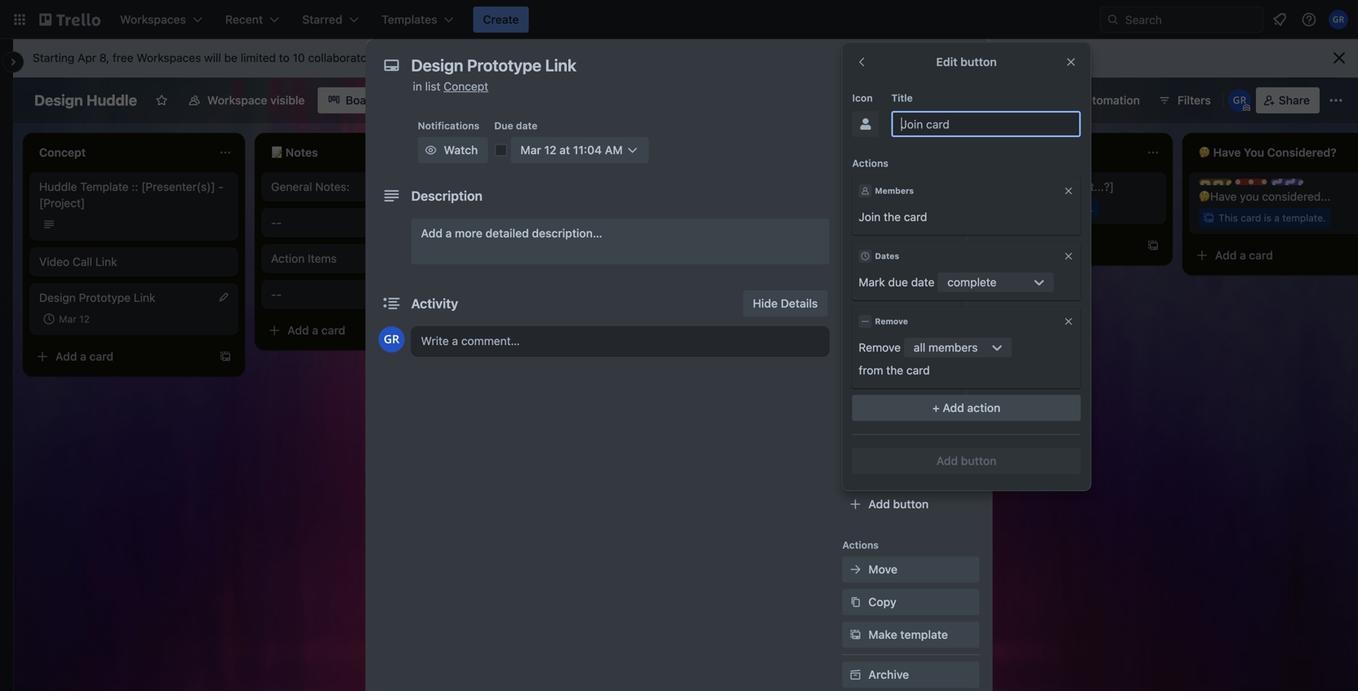 Task type: vqa. For each thing, say whether or not it's contained in the screenshot.
the Business Icon
no



Task type: locate. For each thing, give the bounding box(es) containing it.
add to card
[[843, 114, 898, 125]]

0 vertical spatial 12
[[544, 143, 557, 157]]

add a card
[[519, 239, 577, 252], [983, 239, 1041, 252], [1215, 249, 1273, 262], [288, 324, 345, 337], [56, 350, 113, 363]]

card down title
[[877, 114, 898, 125]]

members
[[869, 137, 919, 150], [875, 186, 914, 196]]

0 horizontal spatial ups
[[877, 375, 896, 386]]

template. down considered...
[[1283, 212, 1326, 224]]

sm image inside watch button
[[423, 142, 439, 158]]

custom fields button
[[843, 332, 980, 348]]

0 vertical spatial remove
[[875, 317, 908, 326]]

0 vertical spatial mar
[[521, 143, 541, 157]]

1 horizontal spatial is
[[1032, 203, 1040, 214]]

template.
[[819, 203, 862, 214], [1051, 203, 1094, 214], [1283, 212, 1326, 224]]

general
[[271, 180, 312, 194]]

about...]
[[866, 180, 910, 194]]

2 close image from the top
[[1063, 316, 1074, 328]]

this down '🤔have'
[[1219, 212, 1238, 224]]

collaborator
[[480, 51, 543, 65]]

1 vertical spatial -- link
[[271, 287, 461, 303]]

a down you
[[1240, 249, 1246, 262]]

huddle template :: [presenter(s)] - [project]
[[39, 180, 224, 210]]

sm image left "watch" on the top of the page
[[423, 142, 439, 158]]

card
[[877, 114, 898, 125], [777, 203, 797, 214], [1009, 203, 1029, 214], [904, 210, 927, 224], [1241, 212, 1261, 224], [553, 239, 577, 252], [1017, 239, 1041, 252], [1249, 249, 1273, 262], [321, 324, 345, 337], [89, 350, 113, 363], [907, 364, 930, 377]]

Write a comment text field
[[411, 327, 829, 356]]

this card is a template. for [i'm
[[755, 203, 862, 214]]

power- up "figma"
[[843, 375, 877, 386]]

move link
[[843, 557, 980, 583]]

dates up attachment
[[875, 252, 899, 261]]

card down all
[[907, 364, 930, 377]]

1 horizontal spatial create from template… image
[[1147, 239, 1160, 252]]

automation down add power-ups at the right
[[843, 473, 898, 484]]

- inside "huddle template :: [presenter(s)] - [project]"
[[218, 180, 224, 194]]

1 horizontal spatial date
[[911, 276, 935, 289]]

1 vertical spatial ups
[[931, 431, 953, 444]]

attachment
[[869, 267, 932, 281]]

1 -- from the top
[[271, 216, 282, 230]]

12 down "design prototype link"
[[79, 314, 90, 325]]

to down icon
[[864, 114, 874, 125]]

1 horizontal spatial add button
[[937, 455, 997, 468]]

is down 🙋question [what about...?]
[[1032, 203, 1040, 214]]

sm image inside the move link
[[847, 562, 864, 578]]

create from template… image down activity
[[451, 324, 464, 337]]

0 horizontal spatial power-
[[843, 375, 877, 386]]

greg robinson (gregrobinson96) image right filters
[[1228, 89, 1251, 112]]

1 vertical spatial --
[[271, 288, 282, 301]]

0 horizontal spatial create from template… image
[[219, 350, 232, 363]]

remove up from
[[859, 341, 901, 354]]

list
[[425, 80, 441, 93]]

greg robinson (gregrobinson96) image right open information menu 'icon'
[[1329, 10, 1348, 29]]

sm image inside the labels link
[[847, 168, 864, 185]]

card down [i'm
[[777, 203, 797, 214]]

0 horizontal spatial add button
[[869, 498, 929, 511]]

Search field
[[1120, 7, 1263, 32]]

action items
[[271, 252, 337, 265]]

sm image
[[847, 168, 864, 185], [847, 299, 864, 315], [847, 562, 864, 578], [847, 595, 864, 611], [847, 627, 864, 644], [847, 667, 864, 684]]

add button button up the move link
[[843, 492, 980, 518]]

mar inside 'option'
[[59, 314, 77, 325]]

0 horizontal spatial template.
[[819, 203, 862, 214]]

1 horizontal spatial template.
[[1051, 203, 1094, 214]]

design inside board name "text field"
[[34, 91, 83, 109]]

card down 🙋question [what about...?]
[[1009, 203, 1029, 214]]

template. down 👎negative [i'm not sure about...] link
[[819, 203, 862, 214]]

0 vertical spatial design
[[34, 91, 83, 109]]

collaborators.
[[308, 51, 380, 65]]

to left 10
[[279, 51, 290, 65]]

1 horizontal spatial link
[[134, 291, 155, 305]]

notes:
[[315, 180, 350, 194]]

dates down "join the card"
[[869, 235, 900, 248]]

date
[[516, 120, 538, 132], [911, 276, 935, 289]]

sm image inside "make template" link
[[847, 627, 864, 644]]

1 sm image from the top
[[847, 168, 864, 185]]

design up mar 12 'option'
[[39, 291, 76, 305]]

add button up the move link
[[869, 498, 929, 511]]

general notes:
[[271, 180, 350, 194]]

labels
[[869, 169, 904, 183]]

this card is a template.
[[755, 203, 862, 214], [987, 203, 1094, 214], [1219, 212, 1326, 224]]

1 vertical spatial 12
[[79, 314, 90, 325]]

detailed
[[486, 227, 529, 240]]

greg robinson (gregrobinson96) image
[[1329, 10, 1348, 29], [1228, 89, 1251, 112]]

1 vertical spatial close image
[[1063, 316, 1074, 328]]

free
[[113, 51, 133, 65]]

dates button
[[843, 229, 980, 255]]

close image right [what
[[1063, 185, 1074, 197]]

6 sm image from the top
[[847, 667, 864, 684]]

1 horizontal spatial huddle
[[86, 91, 137, 109]]

button
[[961, 55, 997, 69], [961, 455, 997, 468], [893, 498, 929, 511]]

0 vertical spatial add button
[[937, 455, 997, 468]]

design prototype link
[[39, 291, 155, 305]]

sm image inside cover link
[[847, 299, 864, 315]]

0 vertical spatial link
[[95, 255, 117, 269]]

visible
[[270, 94, 305, 107]]

the
[[884, 210, 901, 224], [886, 364, 904, 377]]

remove
[[875, 317, 908, 326], [859, 341, 901, 354]]

0 horizontal spatial link
[[95, 255, 117, 269]]

limits
[[546, 51, 574, 65]]

0 horizontal spatial date
[[516, 120, 538, 132]]

color: red, title: none image
[[1235, 179, 1268, 185]]

workspace
[[207, 94, 267, 107]]

create from template… image
[[915, 239, 928, 252], [1147, 239, 1160, 252]]

filters
[[1178, 94, 1211, 107]]

members link
[[843, 131, 980, 157]]

considered...
[[1262, 190, 1331, 203]]

button right edit
[[961, 55, 997, 69]]

0 vertical spatial dates
[[869, 235, 900, 248]]

more up "list"
[[416, 51, 443, 65]]

sm image left copy at the bottom right of page
[[847, 595, 864, 611]]

sm image for copy
[[847, 595, 864, 611]]

mar
[[521, 143, 541, 157], [59, 314, 77, 325]]

10
[[293, 51, 305, 65]]

return to previous screen image
[[856, 56, 869, 69]]

icon
[[852, 92, 873, 104]]

close popover image
[[1065, 56, 1078, 69]]

1 vertical spatial design
[[39, 291, 76, 305]]

star or unstar board image
[[155, 94, 168, 107]]

the right join
[[884, 210, 901, 224]]

🤔have you considered... link
[[1199, 189, 1358, 205]]

1 horizontal spatial power-
[[893, 431, 931, 444]]

cover
[[869, 300, 900, 314]]

more left detailed
[[455, 227, 483, 240]]

sm image for watch
[[423, 142, 439, 158]]

0 vertical spatial huddle
[[86, 91, 137, 109]]

1 horizontal spatial 12
[[544, 143, 557, 157]]

0 vertical spatial ups
[[877, 375, 896, 386]]

button down action
[[961, 455, 997, 468]]

ups down +
[[931, 431, 953, 444]]

to
[[279, 51, 290, 65], [864, 114, 874, 125]]

learn more about collaborator limits link
[[384, 51, 574, 65]]

0 horizontal spatial automation
[[843, 473, 898, 484]]

0 vertical spatial -- link
[[271, 215, 461, 231]]

🙋question
[[967, 180, 1026, 194]]

power-
[[843, 375, 877, 386], [893, 431, 931, 444]]

-- link down action items 'link'
[[271, 287, 461, 303]]

this down 👎negative
[[755, 203, 774, 214]]

make template
[[869, 629, 948, 642]]

remove down cover at the top of the page
[[875, 317, 908, 326]]

watch button
[[418, 137, 488, 163]]

12 left at
[[544, 143, 557, 157]]

1 vertical spatial dates
[[875, 252, 899, 261]]

link down video call link link
[[134, 291, 155, 305]]

create from template… image for --
[[451, 324, 464, 337]]

0 vertical spatial date
[[516, 120, 538, 132]]

1 horizontal spatial ups
[[931, 431, 953, 444]]

template. down 🙋question [what about...?] link
[[1051, 203, 1094, 214]]

0 vertical spatial --
[[271, 216, 282, 230]]

is
[[800, 203, 808, 214], [1032, 203, 1040, 214], [1264, 212, 1272, 224]]

1 vertical spatial more
[[455, 227, 483, 240]]

sm image left cover at the top of the page
[[847, 299, 864, 315]]

5 sm image from the top
[[847, 627, 864, 644]]

mar down the due date
[[521, 143, 541, 157]]

0 horizontal spatial create from template… image
[[915, 239, 928, 252]]

due
[[888, 276, 908, 289]]

add a card button
[[493, 233, 673, 259], [957, 233, 1137, 259], [1189, 243, 1358, 269], [261, 318, 441, 344], [29, 344, 209, 370]]

1 vertical spatial to
[[864, 114, 874, 125]]

automation left filters button at the right top of page
[[1078, 94, 1140, 107]]

will
[[204, 51, 221, 65]]

button up the move link
[[893, 498, 929, 511]]

add power-ups
[[869, 431, 953, 444]]

a
[[811, 203, 816, 214], [1043, 203, 1048, 214], [1274, 212, 1280, 224], [446, 227, 452, 240], [544, 239, 550, 252], [1008, 239, 1014, 252], [1240, 249, 1246, 262], [312, 324, 318, 337], [80, 350, 86, 363]]

1 vertical spatial greg robinson (gregrobinson96) image
[[1228, 89, 1251, 112]]

4 sm image from the top
[[847, 595, 864, 611]]

archive
[[869, 669, 909, 682]]

huddle up [project]
[[39, 180, 77, 194]]

1 horizontal spatial more
[[455, 227, 483, 240]]

0 horizontal spatial more
[[416, 51, 443, 65]]

sm image inside copy link
[[847, 595, 864, 611]]

sm image right not
[[847, 168, 864, 185]]

1 vertical spatial the
[[886, 364, 904, 377]]

-- link up action items 'link'
[[271, 215, 461, 231]]

in list concept
[[413, 80, 488, 93]]

sm image for move
[[847, 562, 864, 578]]

0 horizontal spatial this card is a template.
[[755, 203, 862, 214]]

notifications
[[418, 120, 480, 132]]

1 vertical spatial mar
[[59, 314, 77, 325]]

power- down "figma"
[[893, 431, 931, 444]]

0 horizontal spatial is
[[800, 203, 808, 214]]

is down [i'm
[[800, 203, 808, 214]]

search image
[[1107, 13, 1120, 26]]

ups up "figma"
[[877, 375, 896, 386]]

2 vertical spatial button
[[893, 498, 929, 511]]

sm image for members
[[847, 136, 864, 152]]

1 vertical spatial create from template… image
[[219, 350, 232, 363]]

-- up action
[[271, 216, 282, 230]]

0 vertical spatial add button button
[[852, 448, 1081, 475]]

is down 🤔have you considered...
[[1264, 212, 1272, 224]]

1 vertical spatial huddle
[[39, 180, 77, 194]]

::
[[132, 180, 138, 194]]

sm image inside archive link
[[847, 667, 864, 684]]

join the card
[[859, 210, 927, 224]]

a down items
[[312, 324, 318, 337]]

12 for mar 12 at 11:04 am
[[544, 143, 557, 157]]

1 horizontal spatial this
[[987, 203, 1006, 214]]

1 vertical spatial add button
[[869, 498, 929, 511]]

huddle
[[86, 91, 137, 109], [39, 180, 77, 194]]

Mark due date as complete checkbox
[[494, 144, 507, 157]]

add button
[[937, 455, 997, 468], [869, 498, 929, 511]]

sm image left 'move'
[[847, 562, 864, 578]]

0 vertical spatial power-
[[843, 375, 877, 386]]

0 vertical spatial the
[[884, 210, 901, 224]]

-- down action
[[271, 288, 282, 301]]

card down you
[[1241, 212, 1261, 224]]

create from template… image down edit card "icon" on the top
[[219, 350, 232, 363]]

2 horizontal spatial is
[[1264, 212, 1272, 224]]

this card is a template. down 🙋question [what about...?]
[[987, 203, 1094, 214]]

0 vertical spatial create from template… image
[[451, 324, 464, 337]]

mar down "design prototype link"
[[59, 314, 77, 325]]

12
[[544, 143, 557, 157], [79, 314, 90, 325]]

0 horizontal spatial huddle
[[39, 180, 77, 194]]

0 horizontal spatial to
[[279, 51, 290, 65]]

1 vertical spatial automation
[[843, 473, 898, 484]]

about
[[446, 51, 477, 65]]

link right call
[[95, 255, 117, 269]]

color: purple, title: none image
[[1271, 179, 1304, 185]]

2 horizontal spatial template.
[[1283, 212, 1326, 224]]

add power-ups link
[[843, 425, 980, 451]]

sm image inside members link
[[847, 136, 864, 152]]

make template link
[[843, 622, 980, 649]]

design
[[34, 91, 83, 109], [39, 291, 76, 305]]

from the card
[[859, 364, 930, 377]]

the for join
[[884, 210, 901, 224]]

create from template… image
[[451, 324, 464, 337], [219, 350, 232, 363]]

actions up labels
[[852, 158, 889, 169]]

join
[[859, 210, 881, 224]]

0 horizontal spatial 12
[[79, 314, 90, 325]]

3 sm image from the top
[[847, 562, 864, 578]]

1 horizontal spatial this card is a template.
[[987, 203, 1094, 214]]

12 inside button
[[544, 143, 557, 157]]

be
[[224, 51, 238, 65]]

this card is a template. down 🤔have you considered... link
[[1219, 212, 1326, 224]]

this card is a template. down [i'm
[[755, 203, 862, 214]]

automation
[[1078, 94, 1140, 107], [843, 473, 898, 484]]

sm image
[[1055, 87, 1078, 110], [857, 116, 874, 132], [847, 136, 864, 152], [423, 142, 439, 158]]

0 horizontal spatial greg robinson (gregrobinson96) image
[[1228, 89, 1251, 112]]

1 horizontal spatial automation
[[1078, 94, 1140, 107]]

all
[[914, 341, 926, 354]]

due
[[494, 120, 513, 132]]

sm image down add to card
[[847, 136, 864, 152]]

0 vertical spatial close image
[[1063, 185, 1074, 197]]

the right from
[[886, 364, 904, 377]]

create from template… image for video call link
[[219, 350, 232, 363]]

this down 🙋question
[[987, 203, 1006, 214]]

1 vertical spatial add button button
[[843, 492, 980, 518]]

actions
[[852, 158, 889, 169], [843, 540, 879, 551]]

mar inside button
[[521, 143, 541, 157]]

1 horizontal spatial create from template… image
[[451, 324, 464, 337]]

huddle inside "huddle template :: [presenter(s)] - [project]"
[[39, 180, 77, 194]]

1 close image from the top
[[1063, 185, 1074, 197]]

add button for the bottom add button 'button'
[[869, 498, 929, 511]]

create button
[[473, 7, 529, 33]]

a down the description
[[446, 227, 452, 240]]

sm image inside automation button
[[1055, 87, 1078, 110]]

at
[[560, 143, 570, 157]]

huddle down 8,
[[86, 91, 137, 109]]

0 vertical spatial more
[[416, 51, 443, 65]]

close image
[[1063, 185, 1074, 197], [1063, 316, 1074, 328]]

am
[[605, 143, 623, 157]]

1 vertical spatial link
[[134, 291, 155, 305]]

1 horizontal spatial greg robinson (gregrobinson96) image
[[1329, 10, 1348, 29]]

0 vertical spatial greg robinson (gregrobinson96) image
[[1329, 10, 1348, 29]]

card right detailed
[[553, 239, 577, 252]]

add button button down + add action
[[852, 448, 1081, 475]]

you
[[1240, 190, 1259, 203]]

power- inside add power-ups link
[[893, 431, 931, 444]]

12 inside 'option'
[[79, 314, 90, 325]]

0 horizontal spatial this
[[755, 203, 774, 214]]

add button down + add action
[[937, 455, 997, 468]]

a right detailed
[[544, 239, 550, 252]]

sm image down close popover image
[[1055, 87, 1078, 110]]

members
[[929, 341, 978, 354]]

members down labels
[[875, 186, 914, 196]]

Join card text field
[[892, 111, 1081, 137]]

members up labels
[[869, 137, 919, 150]]

close image down close icon
[[1063, 316, 1074, 328]]

link
[[95, 255, 117, 269], [134, 291, 155, 305]]

design down the starting
[[34, 91, 83, 109]]

sm image left archive
[[847, 667, 864, 684]]

1 vertical spatial power-
[[893, 431, 931, 444]]

2 sm image from the top
[[847, 299, 864, 315]]

actions up 'move'
[[843, 540, 879, 551]]

1 horizontal spatial to
[[864, 114, 874, 125]]

+
[[933, 401, 940, 415]]

None text field
[[403, 51, 942, 80]]

add a more detailed description…
[[421, 227, 602, 240]]

1 vertical spatial button
[[961, 455, 997, 468]]

attachment button
[[843, 261, 980, 288]]

template. for not
[[819, 203, 862, 214]]

a down [i'm
[[811, 203, 816, 214]]

card up dates button
[[904, 210, 927, 224]]

0 vertical spatial automation
[[1078, 94, 1140, 107]]

sm image left make
[[847, 627, 864, 644]]

0 horizontal spatial mar
[[59, 314, 77, 325]]

1 horizontal spatial mar
[[521, 143, 541, 157]]



Task type: describe. For each thing, give the bounding box(es) containing it.
11:04
[[573, 143, 602, 157]]

automation button
[[1055, 87, 1150, 114]]

2 -- link from the top
[[271, 287, 461, 303]]

sm image for make template
[[847, 627, 864, 644]]

share
[[1279, 94, 1310, 107]]

create
[[483, 13, 519, 26]]

edit card image
[[217, 291, 230, 304]]

apr
[[78, 51, 96, 65]]

Mar 12 checkbox
[[39, 310, 95, 329]]

1 vertical spatial members
[[875, 186, 914, 196]]

learn
[[384, 51, 413, 65]]

show menu image
[[1328, 92, 1344, 109]]

action
[[271, 252, 305, 265]]

a down [what
[[1043, 203, 1048, 214]]

card left close icon
[[1017, 239, 1041, 252]]

2 create from template… image from the left
[[1147, 239, 1160, 252]]

design huddle
[[34, 91, 137, 109]]

design for design prototype link
[[39, 291, 76, 305]]

0 vertical spatial to
[[279, 51, 290, 65]]

is for [what
[[1032, 203, 1040, 214]]

complete
[[948, 276, 997, 289]]

sm image down icon
[[857, 116, 874, 132]]

2 horizontal spatial this
[[1219, 212, 1238, 224]]

figma
[[869, 398, 901, 412]]

8,
[[99, 51, 109, 65]]

sm image for labels
[[847, 168, 864, 185]]

[presenter(s)]
[[141, 180, 215, 194]]

dates inside button
[[869, 235, 900, 248]]

🤔have you considered...
[[1199, 190, 1331, 203]]

details
[[781, 297, 818, 310]]

color: yellow, title: none image
[[1199, 179, 1232, 185]]

mark
[[859, 276, 885, 289]]

action items link
[[271, 251, 461, 267]]

ups inside add power-ups link
[[931, 431, 953, 444]]

🤔have
[[1199, 190, 1237, 203]]

cover link
[[843, 294, 980, 320]]

2 -- from the top
[[271, 288, 282, 301]]

1 create from template… image from the left
[[915, 239, 928, 252]]

make
[[869, 629, 897, 642]]

activity
[[411, 296, 458, 312]]

primary element
[[0, 0, 1358, 39]]

power-ups
[[843, 375, 896, 386]]

checklist
[[869, 202, 919, 216]]

🙋question [what about...?]
[[967, 180, 1114, 194]]

add button for the topmost add button 'button'
[[937, 455, 997, 468]]

mar 12 at 11:04 am
[[521, 143, 623, 157]]

archive link
[[843, 662, 980, 689]]

👎negative
[[735, 180, 793, 194]]

close image for join the card
[[1063, 185, 1074, 197]]

automation inside button
[[1078, 94, 1140, 107]]

concept link
[[444, 80, 488, 93]]

checklist button
[[843, 196, 980, 222]]

a down mar 12
[[80, 350, 86, 363]]

0 vertical spatial actions
[[852, 158, 889, 169]]

prototype
[[79, 291, 131, 305]]

sm image for cover
[[847, 299, 864, 315]]

12 for mar 12
[[79, 314, 90, 325]]

Board name text field
[[26, 87, 145, 114]]

general notes: link
[[271, 179, 461, 195]]

0 vertical spatial button
[[961, 55, 997, 69]]

workspaces
[[137, 51, 201, 65]]

board
[[346, 94, 378, 107]]

workspace visible button
[[178, 87, 315, 114]]

1 vertical spatial actions
[[843, 540, 879, 551]]

video
[[39, 255, 69, 269]]

1 -- link from the top
[[271, 215, 461, 231]]

add a more detailed description… link
[[411, 219, 829, 265]]

fields
[[913, 333, 945, 346]]

labels link
[[843, 163, 980, 189]]

edit
[[936, 55, 958, 69]]

[what
[[1029, 180, 1061, 194]]

share button
[[1256, 87, 1320, 114]]

copy
[[869, 596, 897, 609]]

[i'm
[[796, 180, 817, 194]]

move
[[869, 563, 898, 577]]

1 vertical spatial date
[[911, 276, 935, 289]]

all members
[[914, 341, 978, 354]]

mark due date
[[859, 276, 935, 289]]

hide details link
[[743, 291, 828, 317]]

this for 👎negative
[[755, 203, 774, 214]]

this card is a template. for [what
[[987, 203, 1094, 214]]

template
[[80, 180, 129, 194]]

custom
[[869, 333, 910, 346]]

huddle template :: [presenter(s)] - [project] link
[[39, 179, 229, 212]]

card down 🤔have you considered...
[[1249, 249, 1273, 262]]

about...?]
[[1064, 180, 1114, 194]]

👎negative [i'm not sure about...] link
[[735, 179, 925, 195]]

sm image for automation
[[1055, 87, 1078, 110]]

close image for remove
[[1063, 316, 1074, 328]]

1 vertical spatial remove
[[859, 341, 901, 354]]

this for 🙋question
[[987, 203, 1006, 214]]

copy link
[[843, 590, 980, 616]]

sure
[[840, 180, 863, 194]]

description
[[411, 188, 483, 204]]

is for [i'm
[[800, 203, 808, 214]]

0 vertical spatial members
[[869, 137, 919, 150]]

board link
[[318, 87, 387, 114]]

card left greg robinson (gregrobinson96) image
[[321, 324, 345, 337]]

in
[[413, 80, 422, 93]]

custom fields
[[869, 333, 945, 346]]

filters button
[[1153, 87, 1216, 114]]

workspace visible
[[207, 94, 305, 107]]

action
[[967, 401, 1001, 415]]

[project]
[[39, 196, 85, 210]]

design prototype link link
[[39, 290, 229, 306]]

open information menu image
[[1301, 11, 1317, 28]]

video call link link
[[39, 254, 229, 270]]

watch
[[444, 143, 478, 157]]

+ add action
[[933, 401, 1001, 415]]

the for from
[[886, 364, 904, 377]]

mar for mar 12
[[59, 314, 77, 325]]

a left close icon
[[1008, 239, 1014, 252]]

from
[[859, 364, 883, 377]]

hide details
[[753, 297, 818, 310]]

call
[[73, 255, 92, 269]]

template. for about...?]
[[1051, 203, 1094, 214]]

close image
[[1063, 251, 1074, 262]]

greg robinson (gregrobinson96) image
[[379, 327, 405, 353]]

huddle inside board name "text field"
[[86, 91, 137, 109]]

2 horizontal spatial this card is a template.
[[1219, 212, 1326, 224]]

link for video call link
[[95, 255, 117, 269]]

mar for mar 12 at 11:04 am
[[521, 143, 541, 157]]

hide
[[753, 297, 778, 310]]

items
[[308, 252, 337, 265]]

video call link
[[39, 255, 117, 269]]

template
[[900, 629, 948, 642]]

title
[[892, 92, 913, 104]]

link for design prototype link
[[134, 291, 155, 305]]

a down 🤔have you considered... link
[[1274, 212, 1280, 224]]

limited
[[241, 51, 276, 65]]

0 notifications image
[[1270, 10, 1290, 29]]

sm image for archive
[[847, 667, 864, 684]]

design for design huddle
[[34, 91, 83, 109]]

card down mar 12
[[89, 350, 113, 363]]



